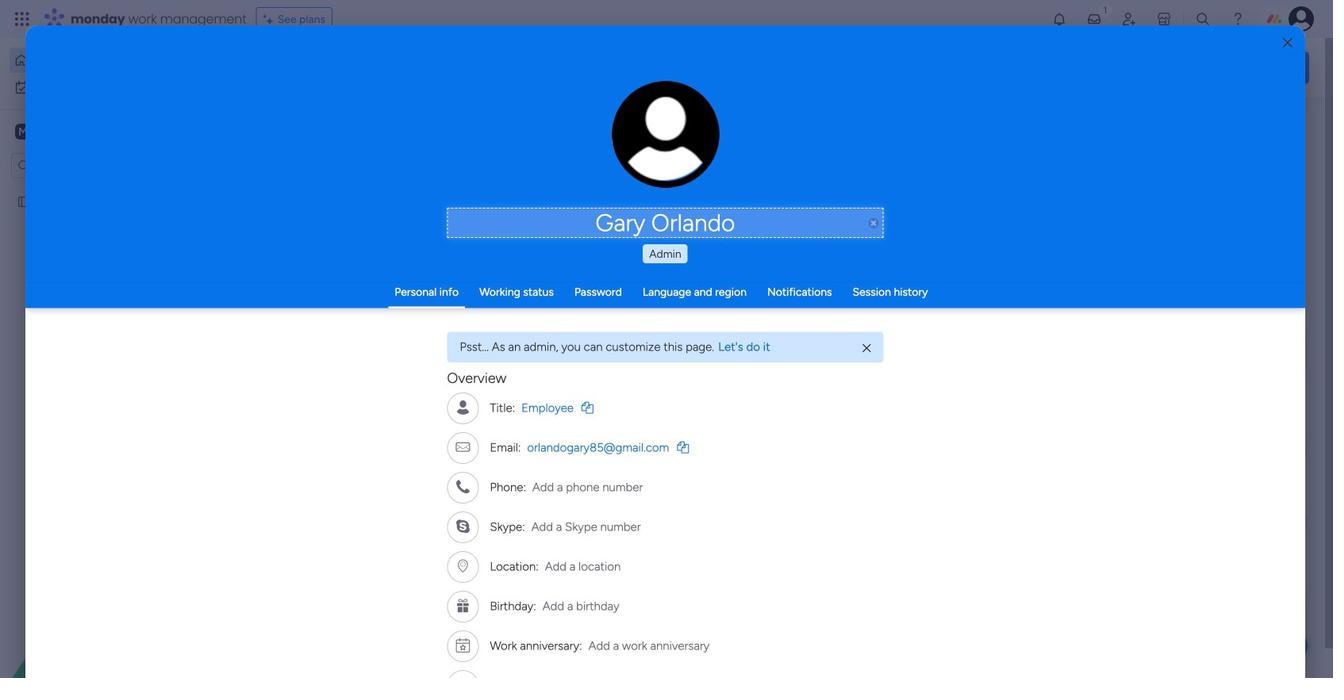 Task type: locate. For each thing, give the bounding box(es) containing it.
help center element
[[1072, 455, 1310, 519]]

public board image
[[17, 194, 32, 210], [265, 290, 283, 307]]

1 vertical spatial public board image
[[265, 290, 283, 307]]

monday marketplace image
[[1156, 11, 1172, 27]]

lottie animation element
[[622, 38, 1069, 98], [0, 518, 202, 679]]

0 vertical spatial lottie animation element
[[622, 38, 1069, 98]]

gary orlando image
[[1289, 6, 1314, 32]]

templates image image
[[1086, 120, 1295, 229]]

1 vertical spatial lottie animation element
[[0, 518, 202, 679]]

0 horizontal spatial lottie animation element
[[0, 518, 202, 679]]

1 horizontal spatial lottie animation image
[[622, 38, 1069, 98]]

add to favorites image
[[449, 290, 465, 306]]

public board image down workspace icon
[[17, 194, 32, 210]]

invite members image
[[1122, 11, 1137, 27]]

1 horizontal spatial copied! image
[[677, 442, 689, 454]]

1 horizontal spatial lottie animation element
[[622, 38, 1069, 98]]

public board image up component "image"
[[265, 290, 283, 307]]

list box
[[0, 185, 202, 430]]

1 vertical spatial lottie animation image
[[0, 518, 202, 679]]

Search in workspace field
[[33, 157, 133, 175]]

0 vertical spatial public board image
[[17, 194, 32, 210]]

option
[[10, 48, 193, 73], [10, 75, 193, 100], [0, 188, 202, 191]]

lottie animation image
[[622, 38, 1069, 98], [0, 518, 202, 679]]

help image
[[1230, 11, 1246, 27]]

copied! image
[[582, 402, 594, 414], [677, 442, 689, 454]]

see plans image
[[263, 10, 278, 28]]

0 horizontal spatial copied! image
[[582, 402, 594, 414]]

1 horizontal spatial public board image
[[265, 290, 283, 307]]

dapulse x slim image
[[863, 342, 871, 356]]

close image
[[1283, 37, 1293, 49]]

1 image
[[1099, 1, 1113, 19]]

update feed image
[[1087, 11, 1103, 27]]

search everything image
[[1195, 11, 1211, 27]]

None text field
[[447, 208, 884, 238]]

0 vertical spatial lottie animation image
[[622, 38, 1069, 98]]



Task type: describe. For each thing, give the bounding box(es) containing it.
0 vertical spatial copied! image
[[582, 402, 594, 414]]

1 vertical spatial option
[[10, 75, 193, 100]]

0 horizontal spatial lottie animation image
[[0, 518, 202, 679]]

notifications image
[[1052, 11, 1068, 27]]

component image
[[265, 315, 279, 329]]

1 vertical spatial copied! image
[[677, 442, 689, 454]]

contact sales element
[[1072, 531, 1310, 595]]

2 vertical spatial option
[[0, 188, 202, 191]]

workspace image
[[15, 123, 31, 140]]

0 vertical spatial option
[[10, 48, 193, 73]]

workspace selection element
[[15, 122, 133, 143]]

select product image
[[14, 11, 30, 27]]

0 horizontal spatial public board image
[[17, 194, 32, 210]]

getting started element
[[1072, 379, 1310, 443]]



Task type: vqa. For each thing, say whether or not it's contained in the screenshot.
It'S
no



